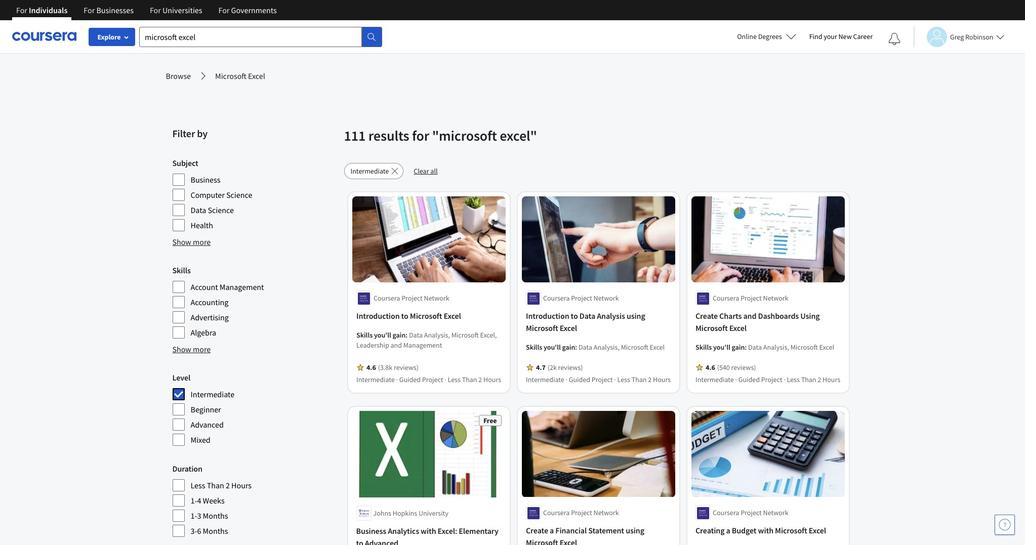 Task type: vqa. For each thing, say whether or not it's contained in the screenshot.


Task type: locate. For each thing, give the bounding box(es) containing it.
introduction inside the introduction to data analysis using microsoft excel
[[526, 311, 569, 321]]

0 vertical spatial advanced
[[191, 420, 224, 430]]

using right statement on the right bottom
[[625, 526, 644, 536]]

dashboards
[[758, 311, 799, 321]]

create left charts
[[695, 311, 718, 321]]

4 for from the left
[[218, 5, 230, 15]]

for universities
[[150, 5, 202, 15]]

months
[[203, 511, 228, 521], [203, 526, 228, 536]]

analysis, down create charts and dashboards using microsoft excel link
[[763, 343, 789, 352]]

gain up 4.7 (2k reviews)
[[562, 343, 575, 352]]

gain for introduction to data analysis using microsoft excel
[[562, 343, 575, 352]]

network up dashboards
[[763, 294, 788, 303]]

introduction for introduction to data analysis using microsoft excel
[[526, 311, 569, 321]]

guided for and
[[738, 375, 760, 384]]

gain up 4.6 (540 reviews)
[[731, 343, 745, 352]]

0 vertical spatial show
[[172, 237, 191, 247]]

coursera for budget
[[712, 509, 739, 518]]

you'll up leadership
[[374, 331, 391, 340]]

guided down 4.6 (3.8k reviews)
[[399, 375, 420, 384]]

1 horizontal spatial business
[[356, 526, 386, 536]]

clear
[[414, 167, 429, 176]]

science for data science
[[208, 205, 234, 215]]

1 introduction from the left
[[356, 311, 399, 321]]

0 horizontal spatial introduction
[[356, 311, 399, 321]]

4.6 for introduction to microsoft excel
[[366, 363, 376, 372]]

coursera project network
[[373, 294, 449, 303], [543, 294, 619, 303], [712, 294, 788, 303], [543, 509, 619, 518], [712, 509, 788, 518]]

coursera for financial
[[543, 509, 569, 518]]

businesses
[[96, 5, 134, 15]]

show down algebra
[[172, 344, 191, 354]]

management up accounting
[[220, 282, 264, 292]]

2 show more button from the top
[[172, 343, 211, 355]]

network up the analysis
[[593, 294, 619, 303]]

reviews)
[[394, 363, 418, 372], [558, 363, 583, 372], [731, 363, 756, 372]]

for
[[16, 5, 27, 15], [84, 5, 95, 15], [150, 5, 161, 15], [218, 5, 230, 15]]

0 horizontal spatial you'll
[[374, 331, 391, 340]]

create for create a financial statement using microsoft excel
[[526, 526, 548, 536]]

with down university
[[421, 526, 436, 536]]

0 horizontal spatial intermediate · guided project · less than 2 hours
[[356, 375, 501, 384]]

2 4.6 from the left
[[705, 363, 715, 372]]

1- up 3- at the bottom of page
[[191, 511, 197, 521]]

1 · from the left
[[396, 375, 398, 384]]

you'll up (540
[[713, 343, 730, 352]]

intermediate down (3.8k
[[356, 375, 394, 384]]

skills you'll gain : data analysis, microsoft excel down introduction to data analysis using microsoft excel link
[[526, 343, 664, 352]]

microsoft down the analysis
[[621, 343, 648, 352]]

business inside subject group
[[191, 175, 220, 185]]

2 horizontal spatial :
[[745, 343, 746, 352]]

skills up 4.6 (540 reviews)
[[695, 343, 712, 352]]

0 horizontal spatial create
[[526, 526, 548, 536]]

months down weeks
[[203, 511, 228, 521]]

1- for 4
[[191, 496, 197, 506]]

1 horizontal spatial create
[[695, 311, 718, 321]]

2 horizontal spatial you'll
[[713, 343, 730, 352]]

creating a budget with microsoft excel link
[[695, 525, 841, 537]]

2 reviews) from the left
[[558, 363, 583, 372]]

coursera project network for financial
[[543, 509, 619, 518]]

1 with from the left
[[421, 526, 436, 536]]

advanced
[[191, 420, 224, 430], [365, 538, 398, 545]]

months right 6
[[203, 526, 228, 536]]

2 horizontal spatial gain
[[731, 343, 745, 352]]

1 vertical spatial months
[[203, 526, 228, 536]]

network for analysis
[[593, 294, 619, 303]]

1 intermediate · guided project · less than 2 hours from the left
[[356, 375, 501, 384]]

analysis, down introduction to microsoft excel link
[[424, 331, 450, 340]]

3 intermediate · guided project · less than 2 hours from the left
[[695, 375, 840, 384]]

4.6 for create charts and dashboards using microsoft excel
[[705, 363, 715, 372]]

1 more from the top
[[193, 237, 211, 247]]

intermediate · guided project · less than 2 hours down 4.7 (2k reviews)
[[526, 375, 670, 384]]

create left 'financial'
[[526, 526, 548, 536]]

1 horizontal spatial :
[[575, 343, 577, 352]]

you'll
[[374, 331, 391, 340], [543, 343, 561, 352], [713, 343, 730, 352]]

2 for introduction to data analysis using microsoft excel
[[648, 375, 651, 384]]

1 guided from the left
[[399, 375, 420, 384]]

2 guided from the left
[[569, 375, 590, 384]]

level group
[[172, 372, 338, 446]]

for governments
[[218, 5, 277, 15]]

0 vertical spatial show more button
[[172, 236, 211, 248]]

less for create charts and dashboards using microsoft excel
[[787, 375, 799, 384]]

microsoft down 'financial'
[[526, 538, 558, 545]]

business inside business analytics with excel: elementary to advanced
[[356, 526, 386, 536]]

less than 2 hours
[[191, 480, 252, 491]]

robinson
[[965, 32, 993, 41]]

2 show more from the top
[[172, 344, 211, 354]]

1 show more button from the top
[[172, 236, 211, 248]]

1 a from the left
[[550, 526, 554, 536]]

0 horizontal spatial advanced
[[191, 420, 224, 430]]

4.6 left (3.8k
[[366, 363, 376, 372]]

1 horizontal spatial skills you'll gain : data analysis, microsoft excel
[[695, 343, 834, 352]]

data inside 'data analysis, microsoft excel, leadership and management'
[[409, 331, 422, 340]]

0 horizontal spatial skills you'll gain : data analysis, microsoft excel
[[526, 343, 664, 352]]

introduction to microsoft excel link
[[356, 310, 501, 322]]

1 horizontal spatial intermediate · guided project · less than 2 hours
[[526, 375, 670, 384]]

analytics
[[388, 526, 419, 536]]

2 horizontal spatial guided
[[738, 375, 760, 384]]

2 months from the top
[[203, 526, 228, 536]]

excel inside the create a financial statement using microsoft excel
[[559, 538, 577, 545]]

a left budget at the bottom right of the page
[[726, 526, 730, 536]]

microsoft up '4.7'
[[526, 323, 558, 333]]

1 reviews) from the left
[[394, 363, 418, 372]]

1 horizontal spatial advanced
[[365, 538, 398, 545]]

network
[[424, 294, 449, 303], [593, 294, 619, 303], [763, 294, 788, 303], [593, 509, 619, 518], [763, 509, 788, 518]]

management inside 'data analysis, microsoft excel, leadership and management'
[[403, 341, 442, 350]]

intermediate button
[[344, 163, 404, 179]]

gain down 'introduction to microsoft excel'
[[392, 331, 405, 340]]

explore
[[97, 32, 121, 42]]

3 for from the left
[[150, 5, 161, 15]]

0 vertical spatial create
[[695, 311, 718, 321]]

show for algebra
[[172, 344, 191, 354]]

data
[[191, 205, 206, 215], [579, 311, 595, 321], [409, 331, 422, 340], [578, 343, 592, 352], [748, 343, 762, 352]]

to inside the introduction to data analysis using microsoft excel
[[571, 311, 578, 321]]

coursera project network for budget
[[712, 509, 788, 518]]

gain for create charts and dashboards using microsoft excel
[[731, 343, 745, 352]]

data analysis, microsoft excel, leadership and management
[[356, 331, 497, 350]]

coursera project network up create charts and dashboards using microsoft excel
[[712, 294, 788, 303]]

create inside the create a financial statement using microsoft excel
[[526, 526, 548, 536]]

1 4.6 from the left
[[366, 363, 376, 372]]

business for business analytics with excel: elementary to advanced
[[356, 526, 386, 536]]

1 horizontal spatial with
[[758, 526, 773, 536]]

0 vertical spatial and
[[743, 311, 756, 321]]

coursera up the introduction to data analysis using microsoft excel
[[543, 294, 569, 303]]

0 vertical spatial management
[[220, 282, 264, 292]]

intermediate down (540
[[695, 375, 734, 384]]

0 vertical spatial months
[[203, 511, 228, 521]]

intermediate · guided project · less than 2 hours down 4.6 (3.8k reviews)
[[356, 375, 501, 384]]

and inside create charts and dashboards using microsoft excel
[[743, 311, 756, 321]]

0 horizontal spatial 4.6
[[366, 363, 376, 372]]

online degrees button
[[729, 25, 804, 48]]

None search field
[[139, 27, 382, 47]]

weeks
[[203, 496, 225, 506]]

using right the analysis
[[626, 311, 645, 321]]

using for introduction to data analysis using microsoft excel
[[626, 311, 645, 321]]

coursera up 'introduction to microsoft excel'
[[373, 294, 400, 303]]

for left individuals
[[16, 5, 27, 15]]

with right budget at the bottom right of the page
[[758, 526, 773, 536]]

business up computer
[[191, 175, 220, 185]]

elementary
[[459, 526, 498, 536]]

a inside the create a financial statement using microsoft excel
[[550, 526, 554, 536]]

for businesses
[[84, 5, 134, 15]]

to inside business analytics with excel: elementary to advanced
[[356, 538, 363, 545]]

show more button for algebra
[[172, 343, 211, 355]]

2 introduction from the left
[[526, 311, 569, 321]]

skills you'll gain : data analysis, microsoft excel down create charts and dashboards using microsoft excel link
[[695, 343, 834, 352]]

2 for from the left
[[84, 5, 95, 15]]

data down 'introduction to microsoft excel'
[[409, 331, 422, 340]]

1 vertical spatial advanced
[[365, 538, 398, 545]]

: up 4.6 (540 reviews)
[[745, 343, 746, 352]]

network up statement on the right bottom
[[593, 509, 619, 518]]

1 for from the left
[[16, 5, 27, 15]]

introduction
[[356, 311, 399, 321], [526, 311, 569, 321]]

intermediate · guided project · less than 2 hours for data
[[526, 375, 670, 384]]

a for create
[[550, 526, 554, 536]]

skills group
[[172, 264, 338, 339]]

0 horizontal spatial guided
[[399, 375, 420, 384]]

coursera project network up budget at the bottom right of the page
[[712, 509, 788, 518]]

more down health
[[193, 237, 211, 247]]

1 vertical spatial business
[[356, 526, 386, 536]]

intermediate
[[351, 167, 389, 176], [356, 375, 394, 384], [526, 375, 564, 384], [695, 375, 734, 384], [191, 389, 234, 399]]

hours for introduction to data analysis using microsoft excel
[[653, 375, 670, 384]]

intermediate down '111'
[[351, 167, 389, 176]]

for left universities
[[150, 5, 161, 15]]

show more button down health
[[172, 236, 211, 248]]

excel
[[248, 71, 265, 81], [443, 311, 461, 321], [559, 323, 577, 333], [729, 323, 746, 333], [649, 343, 664, 352], [819, 343, 834, 352], [809, 526, 826, 536], [559, 538, 577, 545]]

less for introduction to microsoft excel
[[447, 375, 460, 384]]

months for 1-3 months
[[203, 511, 228, 521]]

microsoft left excel,
[[451, 331, 478, 340]]

microsoft inside create charts and dashboards using microsoft excel
[[695, 323, 727, 333]]

1 vertical spatial science
[[208, 205, 234, 215]]

1 vertical spatial create
[[526, 526, 548, 536]]

management inside skills group
[[220, 282, 264, 292]]

0 horizontal spatial to
[[356, 538, 363, 545]]

2 horizontal spatial reviews)
[[731, 363, 756, 372]]

microsoft
[[215, 71, 246, 81], [410, 311, 442, 321], [526, 323, 558, 333], [695, 323, 727, 333], [451, 331, 478, 340], [621, 343, 648, 352], [790, 343, 818, 352], [775, 526, 807, 536], [526, 538, 558, 545]]

new
[[839, 32, 852, 41]]

advanced down beginner
[[191, 420, 224, 430]]

network up creating a budget with microsoft excel link
[[763, 509, 788, 518]]

0 horizontal spatial and
[[390, 341, 402, 350]]

3 guided from the left
[[738, 375, 760, 384]]

using inside the introduction to data analysis using microsoft excel
[[626, 311, 645, 321]]

show
[[172, 237, 191, 247], [172, 344, 191, 354]]

microsoft down using
[[790, 343, 818, 352]]

create
[[695, 311, 718, 321], [526, 526, 548, 536]]

2 skills you'll gain : data analysis, microsoft excel from the left
[[695, 343, 834, 352]]

show more down health
[[172, 237, 211, 247]]

1 horizontal spatial analysis,
[[593, 343, 619, 352]]

2 horizontal spatial intermediate · guided project · less than 2 hours
[[695, 375, 840, 384]]

0 horizontal spatial management
[[220, 282, 264, 292]]

intermediate down '4.7'
[[526, 375, 564, 384]]

1 horizontal spatial introduction
[[526, 311, 569, 321]]

skills you'll gain : data analysis, microsoft excel
[[526, 343, 664, 352], [695, 343, 834, 352]]

skills you'll gain :
[[356, 331, 409, 340]]

show more button down algebra
[[172, 343, 211, 355]]

0 vertical spatial science
[[226, 190, 252, 200]]

and down skills you'll gain :
[[390, 341, 402, 350]]

coursera project network up 'financial'
[[543, 509, 619, 518]]

2 more from the top
[[193, 344, 211, 354]]

reviews) right (3.8k
[[394, 363, 418, 372]]

analysis, inside 'data analysis, microsoft excel, leadership and management'
[[424, 331, 450, 340]]

0 vertical spatial 1-
[[191, 496, 197, 506]]

1-
[[191, 496, 197, 506], [191, 511, 197, 521]]

skills up leadership
[[356, 331, 372, 340]]

1 skills you'll gain : data analysis, microsoft excel from the left
[[526, 343, 664, 352]]

3-6 months
[[191, 526, 228, 536]]

1 horizontal spatial to
[[401, 311, 408, 321]]

project
[[401, 294, 422, 303], [571, 294, 592, 303], [740, 294, 761, 303], [422, 375, 443, 384], [591, 375, 612, 384], [761, 375, 782, 384], [571, 509, 592, 518], [740, 509, 761, 518]]

0 horizontal spatial reviews)
[[394, 363, 418, 372]]

"microsoft
[[432, 127, 497, 145]]

excel inside create charts and dashboards using microsoft excel
[[729, 323, 746, 333]]

0 vertical spatial more
[[193, 237, 211, 247]]

show more
[[172, 237, 211, 247], [172, 344, 211, 354]]

reviews) right (540
[[731, 363, 756, 372]]

online degrees
[[737, 32, 782, 41]]

microsoft right budget at the bottom right of the page
[[775, 526, 807, 536]]

2 horizontal spatial analysis,
[[763, 343, 789, 352]]

greg robinson button
[[914, 27, 1004, 47]]

hours
[[483, 375, 501, 384], [653, 375, 670, 384], [822, 375, 840, 384], [231, 480, 252, 491]]

statement
[[588, 526, 624, 536]]

science down computer science
[[208, 205, 234, 215]]

science up data science
[[226, 190, 252, 200]]

0 horizontal spatial analysis,
[[424, 331, 450, 340]]

advanced down analytics
[[365, 538, 398, 545]]

0 horizontal spatial with
[[421, 526, 436, 536]]

1 vertical spatial 1-
[[191, 511, 197, 521]]

1 months from the top
[[203, 511, 228, 521]]

show more button for health
[[172, 236, 211, 248]]

1- up 3
[[191, 496, 197, 506]]

duration group
[[172, 463, 338, 538]]

0 vertical spatial using
[[626, 311, 645, 321]]

show more for algebra
[[172, 344, 211, 354]]

(2k
[[547, 363, 556, 372]]

intermediate up beginner
[[191, 389, 234, 399]]

management down introduction to microsoft excel link
[[403, 341, 442, 350]]

show more down algebra
[[172, 344, 211, 354]]

introduction inside introduction to microsoft excel link
[[356, 311, 399, 321]]

0 vertical spatial show more
[[172, 237, 211, 247]]

data inside the introduction to data analysis using microsoft excel
[[579, 311, 595, 321]]

coursera project network up the introduction to data analysis using microsoft excel
[[543, 294, 619, 303]]

find
[[809, 32, 822, 41]]

reviews) for microsoft
[[394, 363, 418, 372]]

1 show more from the top
[[172, 237, 211, 247]]

1 vertical spatial and
[[390, 341, 402, 350]]

guided down 4.6 (540 reviews)
[[738, 375, 760, 384]]

1 horizontal spatial and
[[743, 311, 756, 321]]

show for health
[[172, 237, 191, 247]]

guided for microsoft
[[399, 375, 420, 384]]

more
[[193, 237, 211, 247], [193, 344, 211, 354]]

governments
[[231, 5, 277, 15]]

you'll up (2k on the bottom right of page
[[543, 343, 561, 352]]

business down johns
[[356, 526, 386, 536]]

using for create a financial statement using microsoft excel
[[625, 526, 644, 536]]

1 vertical spatial more
[[193, 344, 211, 354]]

microsoft down charts
[[695, 323, 727, 333]]

1 horizontal spatial 4.6
[[705, 363, 715, 372]]

create for create charts and dashboards using microsoft excel
[[695, 311, 718, 321]]

1 vertical spatial using
[[625, 526, 644, 536]]

account management
[[191, 282, 264, 292]]

1 vertical spatial show more
[[172, 344, 211, 354]]

2 a from the left
[[726, 526, 730, 536]]

1 horizontal spatial gain
[[562, 343, 575, 352]]

a left 'financial'
[[550, 526, 554, 536]]

: for create charts and dashboards using microsoft excel
[[745, 343, 746, 352]]

clear all
[[414, 167, 438, 176]]

data left the analysis
[[579, 311, 595, 321]]

0 vertical spatial business
[[191, 175, 220, 185]]

microsoft up 'data analysis, microsoft excel, leadership and management'
[[410, 311, 442, 321]]

and inside 'data analysis, microsoft excel, leadership and management'
[[390, 341, 402, 350]]

for left governments
[[218, 5, 230, 15]]

4.6 left (540
[[705, 363, 715, 372]]

a
[[550, 526, 554, 536], [726, 526, 730, 536]]

level
[[172, 373, 190, 383]]

2 horizontal spatial to
[[571, 311, 578, 321]]

business
[[191, 175, 220, 185], [356, 526, 386, 536]]

1 horizontal spatial management
[[403, 341, 442, 350]]

1 show from the top
[[172, 237, 191, 247]]

1 horizontal spatial guided
[[569, 375, 590, 384]]

(540
[[717, 363, 730, 372]]

advanced inside level group
[[191, 420, 224, 430]]

reviews) right (2k on the bottom right of page
[[558, 363, 583, 372]]

network up introduction to microsoft excel link
[[424, 294, 449, 303]]

0 horizontal spatial a
[[550, 526, 554, 536]]

intermediate · guided project · less than 2 hours
[[356, 375, 501, 384], [526, 375, 670, 384], [695, 375, 840, 384]]

2 show from the top
[[172, 344, 191, 354]]

1 horizontal spatial a
[[726, 526, 730, 536]]

coursera project network up 'introduction to microsoft excel'
[[373, 294, 449, 303]]

using inside the create a financial statement using microsoft excel
[[625, 526, 644, 536]]

1 horizontal spatial you'll
[[543, 343, 561, 352]]

1 1- from the top
[[191, 496, 197, 506]]

help center image
[[999, 519, 1011, 531]]

financial
[[555, 526, 586, 536]]

: up 4.7 (2k reviews)
[[575, 343, 577, 352]]

4.6 (540 reviews)
[[705, 363, 756, 372]]

data up health
[[191, 205, 206, 215]]

create inside create charts and dashboards using microsoft excel
[[695, 311, 718, 321]]

4.6
[[366, 363, 376, 372], [705, 363, 715, 372]]

and right charts
[[743, 311, 756, 321]]

data down the introduction to data analysis using microsoft excel
[[578, 343, 592, 352]]

data inside subject group
[[191, 205, 206, 215]]

: down 'introduction to microsoft excel'
[[405, 331, 407, 340]]

1-4 weeks
[[191, 496, 225, 506]]

1 vertical spatial show
[[172, 344, 191, 354]]

analysis, down introduction to data analysis using microsoft excel link
[[593, 343, 619, 352]]

skills up 'account'
[[172, 265, 191, 275]]

1 vertical spatial show more button
[[172, 343, 211, 355]]

coursera up creating
[[712, 509, 739, 518]]

show down health
[[172, 237, 191, 247]]

more down algebra
[[193, 344, 211, 354]]

science for computer science
[[226, 190, 252, 200]]

coursera up 'financial'
[[543, 509, 569, 518]]

skills
[[172, 265, 191, 275], [356, 331, 372, 340], [526, 343, 542, 352], [695, 343, 712, 352]]

computer
[[191, 190, 225, 200]]

coursera up charts
[[712, 294, 739, 303]]

3-
[[191, 526, 197, 536]]

2 1- from the top
[[191, 511, 197, 521]]

1 horizontal spatial reviews)
[[558, 363, 583, 372]]

for left businesses
[[84, 5, 95, 15]]

skills up '4.7'
[[526, 343, 542, 352]]

0 horizontal spatial business
[[191, 175, 220, 185]]

coursera image
[[12, 28, 76, 45]]

intermediate · guided project · less than 2 hours for and
[[695, 375, 840, 384]]

a for creating
[[726, 526, 730, 536]]

find your new career link
[[804, 30, 878, 43]]

·
[[396, 375, 398, 384], [444, 375, 446, 384], [565, 375, 567, 384], [614, 375, 616, 384], [735, 375, 737, 384], [783, 375, 785, 384]]

coursera project network for and
[[712, 294, 788, 303]]

1 vertical spatial management
[[403, 341, 442, 350]]

guided for data
[[569, 375, 590, 384]]

show more button
[[172, 236, 211, 248], [172, 343, 211, 355]]

less for introduction to data analysis using microsoft excel
[[617, 375, 630, 384]]

guided down 4.7 (2k reviews)
[[569, 375, 590, 384]]

business analytics with excel: elementary to advanced
[[356, 526, 498, 545]]

microsoft excel
[[215, 71, 265, 81]]

subject group
[[172, 157, 338, 232]]

3 reviews) from the left
[[731, 363, 756, 372]]

than
[[462, 375, 477, 384], [631, 375, 646, 384], [801, 375, 816, 384], [207, 480, 224, 491]]

for for businesses
[[84, 5, 95, 15]]

intermediate for create charts and dashboards using microsoft excel
[[695, 375, 734, 384]]

2 intermediate · guided project · less than 2 hours from the left
[[526, 375, 670, 384]]

intermediate · guided project · less than 2 hours down 4.6 (540 reviews)
[[695, 375, 840, 384]]



Task type: describe. For each thing, give the bounding box(es) containing it.
analysis, for introduction to data analysis using microsoft excel
[[593, 343, 619, 352]]

browse link
[[166, 70, 191, 82]]

health
[[191, 220, 213, 230]]

network for excel
[[424, 294, 449, 303]]

coursera for microsoft
[[373, 294, 400, 303]]

less inside duration group
[[191, 480, 205, 491]]

algebra
[[191, 328, 216, 338]]

microsoft inside the create a financial statement using microsoft excel
[[526, 538, 558, 545]]

create a financial statement using microsoft excel
[[526, 526, 644, 545]]

creating
[[695, 526, 724, 536]]

computer science
[[191, 190, 252, 200]]

coursera project network for microsoft
[[373, 294, 449, 303]]

excel:
[[438, 526, 457, 536]]

advanced inside business analytics with excel: elementary to advanced
[[365, 538, 398, 545]]

account
[[191, 282, 218, 292]]

6 · from the left
[[783, 375, 785, 384]]

skills you'll gain : data analysis, microsoft excel for analysis
[[526, 343, 664, 352]]

all
[[430, 167, 438, 176]]

excel"
[[500, 127, 537, 145]]

5 · from the left
[[735, 375, 737, 384]]

filter by
[[172, 127, 208, 140]]

than for introduction to microsoft excel
[[462, 375, 477, 384]]

show notifications image
[[888, 33, 901, 45]]

network for dashboards
[[763, 294, 788, 303]]

for for governments
[[218, 5, 230, 15]]

6
[[197, 526, 201, 536]]

to for data
[[571, 311, 578, 321]]

3
[[197, 511, 201, 521]]

2 · from the left
[[444, 375, 446, 384]]

advertising
[[191, 312, 229, 322]]

intermediate · guided project · less than 2 hours for microsoft
[[356, 375, 501, 384]]

network for with
[[763, 509, 788, 518]]

free
[[483, 416, 497, 425]]

coursera for data
[[543, 294, 569, 303]]

excel inside the introduction to data analysis using microsoft excel
[[559, 323, 577, 333]]

for for individuals
[[16, 5, 27, 15]]

microsoft inside 'data analysis, microsoft excel, leadership and management'
[[451, 331, 478, 340]]

analysis
[[597, 311, 625, 321]]

hours for create charts and dashboards using microsoft excel
[[822, 375, 840, 384]]

2 for create charts and dashboards using microsoft excel
[[817, 375, 821, 384]]

greg robinson
[[950, 32, 993, 41]]

johns
[[373, 509, 391, 518]]

intermediate for introduction to microsoft excel
[[356, 375, 394, 384]]

leadership
[[356, 341, 389, 350]]

introduction to data analysis using microsoft excel link
[[526, 310, 671, 334]]

johns hopkins university
[[373, 509, 448, 518]]

0 horizontal spatial gain
[[392, 331, 405, 340]]

What do you want to learn? text field
[[139, 27, 362, 47]]

you'll for introduction to data analysis using microsoft excel
[[543, 343, 561, 352]]

by
[[197, 127, 208, 140]]

beginner
[[191, 404, 221, 415]]

explore button
[[89, 28, 135, 46]]

(3.8k
[[378, 363, 392, 372]]

intermediate inside level group
[[191, 389, 234, 399]]

introduction for introduction to microsoft excel
[[356, 311, 399, 321]]

business for business
[[191, 175, 220, 185]]

network for statement
[[593, 509, 619, 518]]

accounting
[[191, 297, 229, 307]]

4.6 (3.8k reviews)
[[366, 363, 418, 372]]

111 results for "microsoft excel"
[[344, 127, 537, 145]]

universities
[[163, 5, 202, 15]]

greg
[[950, 32, 964, 41]]

budget
[[732, 526, 756, 536]]

clear all button
[[408, 163, 444, 179]]

reviews) for data
[[558, 363, 583, 372]]

0 horizontal spatial :
[[405, 331, 407, 340]]

your
[[824, 32, 837, 41]]

coursera for and
[[712, 294, 739, 303]]

2 for introduction to microsoft excel
[[478, 375, 482, 384]]

intermediate inside intermediate button
[[351, 167, 389, 176]]

charts
[[719, 311, 742, 321]]

skills you'll gain : data analysis, microsoft excel for dashboards
[[695, 343, 834, 352]]

career
[[853, 32, 873, 41]]

4.7
[[536, 363, 545, 372]]

4 · from the left
[[614, 375, 616, 384]]

analysis, for create charts and dashboards using microsoft excel
[[763, 343, 789, 352]]

2 with from the left
[[758, 526, 773, 536]]

results
[[368, 127, 409, 145]]

than for introduction to data analysis using microsoft excel
[[631, 375, 646, 384]]

to for microsoft
[[401, 311, 408, 321]]

you'll for create charts and dashboards using microsoft excel
[[713, 343, 730, 352]]

filter
[[172, 127, 195, 140]]

data down create charts and dashboards using microsoft excel
[[748, 343, 762, 352]]

for
[[412, 127, 429, 145]]

using
[[800, 311, 820, 321]]

create charts and dashboards using microsoft excel link
[[695, 310, 841, 334]]

duration
[[172, 464, 202, 474]]

degrees
[[758, 32, 782, 41]]

excel,
[[480, 331, 497, 340]]

find your new career
[[809, 32, 873, 41]]

: for introduction to data analysis using microsoft excel
[[575, 343, 577, 352]]

introduction to microsoft excel
[[356, 311, 461, 321]]

4.7 (2k reviews)
[[536, 363, 583, 372]]

banner navigation
[[8, 0, 285, 20]]

browse
[[166, 71, 191, 81]]

mixed
[[191, 435, 210, 445]]

for for universities
[[150, 5, 161, 15]]

skills inside group
[[172, 265, 191, 275]]

coursera project network for data
[[543, 294, 619, 303]]

create a financial statement using microsoft excel link
[[526, 525, 671, 545]]

for individuals
[[16, 5, 67, 15]]

with inside business analytics with excel: elementary to advanced
[[421, 526, 436, 536]]

introduction to data analysis using microsoft excel
[[526, 311, 645, 333]]

subject
[[172, 158, 198, 168]]

microsoft down what do you want to learn? text field in the top left of the page
[[215, 71, 246, 81]]

2 inside duration group
[[226, 480, 230, 491]]

hours inside duration group
[[231, 480, 252, 491]]

create charts and dashboards using microsoft excel
[[695, 311, 820, 333]]

1-3 months
[[191, 511, 228, 521]]

111
[[344, 127, 366, 145]]

more for health
[[193, 237, 211, 247]]

business analytics with excel: elementary to advanced link
[[356, 525, 501, 545]]

online
[[737, 32, 757, 41]]

4
[[197, 496, 201, 506]]

more for algebra
[[193, 344, 211, 354]]

reviews) for and
[[731, 363, 756, 372]]

intermediate for introduction to data analysis using microsoft excel
[[526, 375, 564, 384]]

than for create charts and dashboards using microsoft excel
[[801, 375, 816, 384]]

data science
[[191, 205, 234, 215]]

months for 3-6 months
[[203, 526, 228, 536]]

show more for health
[[172, 237, 211, 247]]

hopkins
[[393, 509, 417, 518]]

3 · from the left
[[565, 375, 567, 384]]

1- for 3
[[191, 511, 197, 521]]

individuals
[[29, 5, 67, 15]]

than inside duration group
[[207, 480, 224, 491]]

creating a budget with microsoft excel
[[695, 526, 826, 536]]

university
[[419, 509, 448, 518]]

hours for introduction to microsoft excel
[[483, 375, 501, 384]]

microsoft inside the introduction to data analysis using microsoft excel
[[526, 323, 558, 333]]



